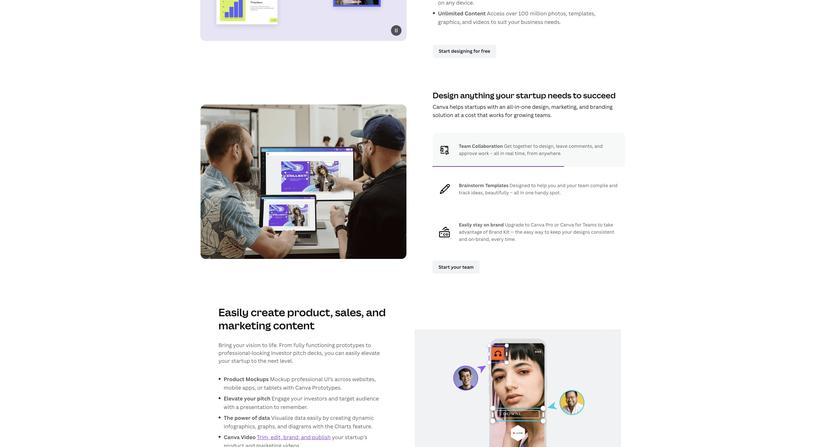 Task type: vqa. For each thing, say whether or not it's contained in the screenshot.
helps
yes



Task type: describe. For each thing, give the bounding box(es) containing it.
fully
[[294, 342, 305, 349]]

audience
[[356, 395, 379, 402]]

keep
[[551, 229, 561, 235]]

work
[[479, 150, 489, 156]]

or inside 'mockup professional ui's across websites, mobile apps, or tablets with canva prototypes.'
[[257, 384, 263, 391]]

– inside designed to help you and your team compile and track ideas, beautifully – all in one handy spot.
[[510, 190, 513, 196]]

brand
[[489, 229, 503, 235]]

your inside your startup's product and marketing videos.
[[332, 434, 344, 441]]

content
[[465, 10, 486, 17]]

on
[[484, 222, 490, 228]]

engage
[[272, 395, 290, 402]]

from
[[527, 150, 538, 156]]

in inside get together to design, leave comments, and approve work – all in real time, from anywhere.
[[501, 150, 505, 156]]

professional
[[292, 376, 323, 383]]

for inside the 'upgrade to canva pro or canva for teams to take advantage of brand kit — the easy way to keep your designs consistent and on-brand, every time.'
[[575, 222, 582, 228]]

designed to help you and your team compile and track ideas, beautifully – all in one handy spot.
[[459, 182, 618, 196]]

product
[[224, 443, 244, 447]]

all-
[[507, 103, 515, 110]]

together
[[513, 143, 533, 149]]

to inside get together to design, leave comments, and approve work – all in real time, from anywhere.
[[534, 143, 538, 149]]

target
[[339, 395, 355, 402]]

canva inside 'mockup professional ui's across websites, mobile apps, or tablets with canva prototypes.'
[[295, 384, 311, 391]]

you inside designed to help you and your team compile and track ideas, beautifully – all in one handy spot.
[[548, 182, 556, 189]]

canva up product at the left of the page
[[224, 434, 240, 441]]

video
[[241, 434, 256, 441]]

designs
[[574, 229, 590, 235]]

and down diagrams
[[301, 434, 311, 441]]

to down looking
[[251, 358, 257, 365]]

edit,
[[271, 434, 282, 441]]

to up easy
[[525, 222, 530, 228]]

easily inside visualize data easily by creating dynamic infographics, graphs, and diagrams with the charts feature.
[[307, 415, 322, 422]]

engage your investors and target audience with a presentation to remember.
[[224, 395, 379, 411]]

your startup's product and marketing videos.
[[224, 434, 367, 447]]

professional-
[[219, 350, 252, 357]]

track
[[459, 190, 470, 196]]

kit
[[504, 229, 510, 235]]

and inside visualize data easily by creating dynamic infographics, graphs, and diagrams with the charts feature.
[[278, 423, 287, 430]]

works
[[489, 112, 504, 119]]

a inside design anything your startup needs to succeed canva helps startups with an all-in-one design, marketing, and branding solution at a cost that works for growing teams.
[[461, 112, 464, 119]]

in inside designed to help you and your team compile and track ideas, beautifully – all in one handy spot.
[[521, 190, 525, 196]]

videos
[[473, 18, 490, 26]]

time.
[[505, 236, 516, 242]]

every
[[492, 236, 504, 242]]

and inside get together to design, leave comments, and approve work – all in real time, from anywhere.
[[595, 143, 603, 149]]

templates,
[[569, 10, 596, 17]]

one inside designed to help you and your team compile and track ideas, beautifully – all in one handy spot.
[[526, 190, 534, 196]]

apps,
[[243, 384, 256, 391]]

visualize data easily by creating dynamic infographics, graphs, and diagrams with the charts feature.
[[224, 415, 374, 430]]

anything
[[460, 90, 495, 101]]

trim,
[[257, 434, 270, 441]]

graphics,
[[438, 18, 461, 26]]

startup inside 'bring your vision to life. from fully functioning prototypes to professional-looking investor pitch decks, you can easily elevate your startup to the next level.'
[[231, 358, 250, 365]]

can
[[335, 350, 345, 357]]

feature.
[[353, 423, 373, 430]]

branding
[[590, 103, 613, 110]]

tablets
[[264, 384, 282, 391]]

functioning
[[306, 342, 335, 349]]

and inside 'easily create product, sales, and marketing content'
[[366, 305, 386, 319]]

canva up keep
[[561, 222, 574, 228]]

canva inside design anything your startup needs to succeed canva helps startups with an all-in-one design, marketing, and branding solution at a cost that works for growing teams.
[[433, 103, 449, 110]]

approve
[[459, 150, 478, 156]]

brand
[[491, 222, 504, 228]]

ui's
[[324, 376, 333, 383]]

product mockups
[[224, 376, 269, 383]]

to down pro
[[545, 229, 550, 235]]

level.
[[280, 358, 294, 365]]

create
[[251, 305, 285, 319]]

data inside visualize data easily by creating dynamic infographics, graphs, and diagrams with the charts feature.
[[295, 415, 306, 422]]

dynamic
[[352, 415, 374, 422]]

helps
[[450, 103, 464, 110]]

and inside engage your investors and target audience with a presentation to remember.
[[329, 395, 338, 402]]

startup inside design anything your startup needs to succeed canva helps startups with an all-in-one design, marketing, and branding solution at a cost that works for growing teams.
[[516, 90, 547, 101]]

product
[[224, 376, 245, 383]]

elevate your pitch
[[224, 395, 272, 402]]

easily stay on brand
[[459, 222, 505, 228]]

time,
[[515, 150, 526, 156]]

investor
[[271, 350, 292, 357]]

easily inside 'bring your vision to life. from fully functioning prototypes to professional-looking investor pitch decks, you can easily elevate your startup to the next level.'
[[346, 350, 360, 357]]

teams.
[[535, 112, 552, 119]]

spot.
[[550, 190, 561, 196]]

your inside the 'upgrade to canva pro or canva for teams to take advantage of brand kit — the easy way to keep your designs consistent and on-brand, every time.'
[[562, 229, 573, 235]]

compile
[[591, 182, 609, 189]]

your inside access over 100 million photos, templates, graphics, and videos to suit your business needs.
[[509, 18, 520, 26]]

with inside design anything your startup needs to succeed canva helps startups with an all-in-one design, marketing, and branding solution at a cost that works for growing teams.
[[488, 103, 498, 110]]

way
[[535, 229, 544, 235]]

over
[[506, 10, 518, 17]]

from
[[279, 342, 292, 349]]

easily for easily stay on brand
[[459, 222, 472, 228]]

at
[[455, 112, 460, 119]]

comments,
[[569, 143, 594, 149]]

infographics,
[[224, 423, 257, 430]]

startups
[[465, 103, 486, 110]]

ideas,
[[472, 190, 484, 196]]

on-
[[469, 236, 476, 242]]

to up the elevate
[[366, 342, 371, 349]]

02_team collaboration image
[[200, 104, 407, 259]]

upgrade
[[505, 222, 524, 228]]

diagrams
[[288, 423, 312, 430]]

brainstorm
[[459, 182, 485, 189]]

—
[[511, 229, 514, 235]]

advantage
[[459, 229, 482, 235]]

graphs,
[[258, 423, 276, 430]]

by
[[323, 415, 329, 422]]

real
[[506, 150, 514, 156]]

1 data from the left
[[259, 415, 270, 422]]

investors
[[304, 395, 327, 402]]

pro
[[546, 222, 554, 228]]

all inside get together to design, leave comments, and approve work – all in real time, from anywhere.
[[494, 150, 499, 156]]

or inside the 'upgrade to canva pro or canva for teams to take advantage of brand kit — the easy way to keep your designs consistent and on-brand, every time.'
[[555, 222, 560, 228]]

design anything your startup needs to succeed canva helps startups with an all-in-one design, marketing, and branding solution at a cost that works for growing teams.
[[433, 90, 616, 119]]

get
[[504, 143, 512, 149]]

and inside access over 100 million photos, templates, graphics, and videos to suit your business needs.
[[462, 18, 472, 26]]

needs
[[548, 90, 572, 101]]

mockups
[[246, 376, 269, 383]]

take
[[604, 222, 613, 228]]

to inside engage your investors and target audience with a presentation to remember.
[[274, 404, 279, 411]]



Task type: locate. For each thing, give the bounding box(es) containing it.
1 vertical spatial startup
[[231, 358, 250, 365]]

of down on
[[483, 229, 488, 235]]

startup up in-
[[516, 90, 547, 101]]

1 vertical spatial marketing
[[256, 443, 282, 447]]

0 vertical spatial pitch
[[293, 350, 306, 357]]

1 horizontal spatial startup
[[516, 90, 547, 101]]

brainstorm templates
[[459, 182, 510, 189]]

0 vertical spatial or
[[555, 222, 560, 228]]

with down elevate
[[224, 404, 235, 411]]

easily inside 'easily create product, sales, and marketing content'
[[219, 305, 249, 319]]

that
[[478, 112, 488, 119]]

1 vertical spatial design,
[[539, 143, 555, 149]]

for inside design anything your startup needs to succeed canva helps startups with an all-in-one design, marketing, and branding solution at a cost that works for growing teams.
[[505, 112, 513, 119]]

0 horizontal spatial easily
[[219, 305, 249, 319]]

to inside designed to help you and your team compile and track ideas, beautifully – all in one handy spot.
[[532, 182, 536, 189]]

canva down professional
[[295, 384, 311, 391]]

with down mockup
[[283, 384, 294, 391]]

you
[[548, 182, 556, 189], [325, 350, 334, 357]]

1 horizontal spatial easily
[[459, 222, 472, 228]]

your down over
[[509, 18, 520, 26]]

your up the "presentation"
[[244, 395, 256, 402]]

0 horizontal spatial pitch
[[257, 395, 271, 402]]

brand, up videos.
[[284, 434, 300, 441]]

1 vertical spatial easily
[[307, 415, 322, 422]]

life.
[[269, 342, 278, 349]]

elevate
[[224, 395, 243, 402]]

1 horizontal spatial all
[[514, 190, 519, 196]]

for
[[505, 112, 513, 119], [575, 222, 582, 228]]

to
[[491, 18, 497, 26], [573, 90, 582, 101], [534, 143, 538, 149], [532, 182, 536, 189], [525, 222, 530, 228], [598, 222, 603, 228], [545, 229, 550, 235], [262, 342, 268, 349], [366, 342, 371, 349], [251, 358, 257, 365], [274, 404, 279, 411]]

and right sales,
[[366, 305, 386, 319]]

consistent
[[592, 229, 615, 235]]

the inside the 'upgrade to canva pro or canva for teams to take advantage of brand kit — the easy way to keep your designs consistent and on-brand, every time.'
[[516, 229, 523, 235]]

0 vertical spatial for
[[505, 112, 513, 119]]

1 vertical spatial pitch
[[257, 395, 271, 402]]

in down designed
[[521, 190, 525, 196]]

to up the from
[[534, 143, 538, 149]]

1 vertical spatial all
[[514, 190, 519, 196]]

brand, inside the 'upgrade to canva pro or canva for teams to take advantage of brand kit — the easy way to keep your designs consistent and on-brand, every time.'
[[476, 236, 491, 242]]

0 vertical spatial in
[[501, 150, 505, 156]]

vision
[[246, 342, 261, 349]]

and
[[462, 18, 472, 26], [580, 103, 589, 110], [595, 143, 603, 149], [558, 182, 566, 189], [610, 182, 618, 189], [459, 236, 468, 242], [366, 305, 386, 319], [329, 395, 338, 402], [278, 423, 287, 430], [301, 434, 311, 441], [246, 443, 255, 447]]

0 horizontal spatial a
[[236, 404, 239, 411]]

to left life. on the bottom
[[262, 342, 268, 349]]

your up an
[[496, 90, 515, 101]]

1 vertical spatial you
[[325, 350, 334, 357]]

marketing inside your startup's product and marketing videos.
[[256, 443, 282, 447]]

pitch up the "presentation"
[[257, 395, 271, 402]]

the down by
[[325, 423, 333, 430]]

for down all-
[[505, 112, 513, 119]]

data
[[259, 415, 270, 422], [295, 415, 306, 422]]

teams
[[583, 222, 597, 228]]

1 horizontal spatial the
[[325, 423, 333, 430]]

1 horizontal spatial a
[[461, 112, 464, 119]]

to left suit
[[491, 18, 497, 26]]

design, inside get together to design, leave comments, and approve work – all in real time, from anywhere.
[[539, 143, 555, 149]]

all
[[494, 150, 499, 156], [514, 190, 519, 196]]

design,
[[533, 103, 550, 110], [539, 143, 555, 149]]

a down elevate
[[236, 404, 239, 411]]

marketing down trim,
[[256, 443, 282, 447]]

0 vertical spatial you
[[548, 182, 556, 189]]

0 vertical spatial the
[[516, 229, 523, 235]]

0 vertical spatial –
[[490, 150, 493, 156]]

websites,
[[352, 376, 376, 383]]

0 horizontal spatial the
[[258, 358, 267, 365]]

0 vertical spatial all
[[494, 150, 499, 156]]

0 vertical spatial easily
[[346, 350, 360, 357]]

canva up solution
[[433, 103, 449, 110]]

1 horizontal spatial of
[[483, 229, 488, 235]]

all inside designed to help you and your team compile and track ideas, beautifully – all in one handy spot.
[[514, 190, 519, 196]]

templates
[[486, 182, 509, 189]]

and right compile
[[610, 182, 618, 189]]

or down mockups at left bottom
[[257, 384, 263, 391]]

prototypes.
[[312, 384, 342, 391]]

and left "branding" on the right top of the page
[[580, 103, 589, 110]]

your down professional-
[[219, 358, 230, 365]]

and down video
[[246, 443, 255, 447]]

you left can on the left bottom of page
[[325, 350, 334, 357]]

your left the team
[[567, 182, 577, 189]]

2 data from the left
[[295, 415, 306, 422]]

creating
[[330, 415, 351, 422]]

your inside design anything your startup needs to succeed canva helps startups with an all-in-one design, marketing, and branding solution at a cost that works for growing teams.
[[496, 90, 515, 101]]

all down collaboration
[[494, 150, 499, 156]]

remember.
[[281, 404, 308, 411]]

your up professional-
[[233, 342, 245, 349]]

across
[[335, 376, 351, 383]]

easily down prototypes
[[346, 350, 360, 357]]

2 horizontal spatial the
[[516, 229, 523, 235]]

to left help
[[532, 182, 536, 189]]

and down visualize
[[278, 423, 287, 430]]

and inside the 'upgrade to canva pro or canva for teams to take advantage of brand kit — the easy way to keep your designs consistent and on-brand, every time.'
[[459, 236, 468, 242]]

you up spot.
[[548, 182, 556, 189]]

1 horizontal spatial in
[[521, 190, 525, 196]]

1 horizontal spatial easily
[[346, 350, 360, 357]]

0 horizontal spatial for
[[505, 112, 513, 119]]

team
[[459, 143, 471, 149]]

with inside visualize data easily by creating dynamic infographics, graphs, and diagrams with the charts feature.
[[313, 423, 324, 430]]

cost
[[465, 112, 476, 119]]

the power of data
[[224, 415, 271, 422]]

brand, down brand
[[476, 236, 491, 242]]

for up designs
[[575, 222, 582, 228]]

1 vertical spatial or
[[257, 384, 263, 391]]

0 vertical spatial of
[[483, 229, 488, 235]]

0 horizontal spatial brand,
[[284, 434, 300, 441]]

and down unlimited content at the top right
[[462, 18, 472, 26]]

help
[[537, 182, 547, 189]]

– right work
[[490, 150, 493, 156]]

bring your vision to life. from fully functioning prototypes to professional-looking investor pitch decks, you can easily elevate your startup to the next level.
[[219, 342, 380, 365]]

canva up way
[[531, 222, 545, 228]]

1 vertical spatial brand,
[[284, 434, 300, 441]]

1 vertical spatial one
[[526, 190, 534, 196]]

0 horizontal spatial startup
[[231, 358, 250, 365]]

to inside design anything your startup needs to succeed canva helps startups with an all-in-one design, marketing, and branding solution at a cost that works for growing teams.
[[573, 90, 582, 101]]

solution
[[433, 112, 454, 119]]

a inside engage your investors and target audience with a presentation to remember.
[[236, 404, 239, 411]]

startup
[[516, 90, 547, 101], [231, 358, 250, 365]]

0 vertical spatial brand,
[[476, 236, 491, 242]]

marketing up vision
[[219, 318, 271, 333]]

0 horizontal spatial –
[[490, 150, 493, 156]]

marketing
[[219, 318, 271, 333], [256, 443, 282, 447]]

0 horizontal spatial you
[[325, 350, 334, 357]]

access
[[487, 10, 505, 17]]

0 vertical spatial design,
[[533, 103, 550, 110]]

to down engage
[[274, 404, 279, 411]]

leave
[[556, 143, 568, 149]]

1 horizontal spatial you
[[548, 182, 556, 189]]

a right the 'at'
[[461, 112, 464, 119]]

get together to design, leave comments, and approve work – all in real time, from anywhere.
[[459, 143, 603, 156]]

design, up anywhere.
[[539, 143, 555, 149]]

with inside engage your investors and target audience with a presentation to remember.
[[224, 404, 235, 411]]

1 vertical spatial easily
[[219, 305, 249, 319]]

mockup professional ui's across websites, mobile apps, or tablets with canva prototypes.
[[224, 376, 376, 391]]

decks,
[[308, 350, 324, 357]]

1 horizontal spatial for
[[575, 222, 582, 228]]

easily
[[346, 350, 360, 357], [307, 415, 322, 422]]

visualize
[[271, 415, 293, 422]]

and down 'prototypes.'
[[329, 395, 338, 402]]

all down designed
[[514, 190, 519, 196]]

2 vertical spatial the
[[325, 423, 333, 430]]

your inside engage your investors and target audience with a presentation to remember.
[[291, 395, 303, 402]]

your right keep
[[562, 229, 573, 235]]

–
[[490, 150, 493, 156], [510, 190, 513, 196]]

easy
[[524, 229, 534, 235]]

anywhere.
[[539, 150, 562, 156]]

one inside design anything your startup needs to succeed canva helps startups with an all-in-one design, marketing, and branding solution at a cost that works for growing teams.
[[522, 103, 531, 110]]

the right "—"
[[516, 229, 523, 235]]

1 vertical spatial the
[[258, 358, 267, 365]]

data up graphs,
[[259, 415, 270, 422]]

looking
[[252, 350, 270, 357]]

with up the works
[[488, 103, 498, 110]]

1 horizontal spatial data
[[295, 415, 306, 422]]

suit
[[498, 18, 507, 26]]

sales,
[[335, 305, 364, 319]]

0 vertical spatial easily
[[459, 222, 472, 228]]

growing
[[514, 112, 534, 119]]

0 horizontal spatial data
[[259, 415, 270, 422]]

of inside the 'upgrade to canva pro or canva for teams to take advantage of brand kit — the easy way to keep your designs consistent and on-brand, every time.'
[[483, 229, 488, 235]]

of down the "presentation"
[[252, 415, 257, 422]]

marketing inside 'easily create product, sales, and marketing content'
[[219, 318, 271, 333]]

design, inside design anything your startup needs to succeed canva helps startups with an all-in-one design, marketing, and branding solution at a cost that works for growing teams.
[[533, 103, 550, 110]]

and left on- at the bottom of the page
[[459, 236, 468, 242]]

easily left by
[[307, 415, 322, 422]]

business
[[521, 18, 543, 26]]

1 horizontal spatial –
[[510, 190, 513, 196]]

content
[[273, 318, 315, 333]]

your down charts
[[332, 434, 344, 441]]

– inside get together to design, leave comments, and approve work – all in real time, from anywhere.
[[490, 150, 493, 156]]

succeed
[[584, 90, 616, 101]]

or
[[555, 222, 560, 228], [257, 384, 263, 391]]

with inside 'mockup professional ui's across websites, mobile apps, or tablets with canva prototypes.'
[[283, 384, 294, 391]]

1 vertical spatial a
[[236, 404, 239, 411]]

power
[[235, 415, 251, 422]]

design, up teams.
[[533, 103, 550, 110]]

to inside access over 100 million photos, templates, graphics, and videos to suit your business needs.
[[491, 18, 497, 26]]

mobile
[[224, 384, 241, 391]]

the down looking
[[258, 358, 267, 365]]

pitch down fully
[[293, 350, 306, 357]]

to up 'marketing,' on the right top of page
[[573, 90, 582, 101]]

one up growing
[[522, 103, 531, 110]]

prototypes
[[336, 342, 365, 349]]

0 vertical spatial startup
[[516, 90, 547, 101]]

pitch
[[293, 350, 306, 357], [257, 395, 271, 402]]

canva video trim, edit, brand, and publish
[[224, 434, 331, 441]]

– down designed
[[510, 190, 513, 196]]

the inside visualize data easily by creating dynamic infographics, graphs, and diagrams with the charts feature.
[[325, 423, 333, 430]]

team
[[578, 182, 590, 189]]

in-
[[515, 103, 522, 110]]

easily
[[459, 222, 472, 228], [219, 305, 249, 319]]

and inside design anything your startup needs to succeed canva helps startups with an all-in-one design, marketing, and branding solution at a cost that works for growing teams.
[[580, 103, 589, 110]]

easily create product, sales, and marketing content
[[219, 305, 386, 333]]

1 vertical spatial for
[[575, 222, 582, 228]]

1 vertical spatial of
[[252, 415, 257, 422]]

1 horizontal spatial pitch
[[293, 350, 306, 357]]

marketing,
[[552, 103, 578, 110]]

0 horizontal spatial in
[[501, 150, 505, 156]]

to up consistent
[[598, 222, 603, 228]]

easily for easily create product, sales, and marketing content
[[219, 305, 249, 319]]

0 vertical spatial marketing
[[219, 318, 271, 333]]

with down by
[[313, 423, 324, 430]]

0 horizontal spatial all
[[494, 150, 499, 156]]

million
[[530, 10, 547, 17]]

bring
[[219, 342, 232, 349]]

pitch inside 'bring your vision to life. from fully functioning prototypes to professional-looking investor pitch decks, you can easily elevate your startup to the next level.'
[[293, 350, 306, 357]]

your up remember.
[[291, 395, 303, 402]]

1 horizontal spatial or
[[555, 222, 560, 228]]

1 vertical spatial –
[[510, 190, 513, 196]]

and inside your startup's product and marketing videos.
[[246, 443, 255, 447]]

1 vertical spatial in
[[521, 190, 525, 196]]

data up diagrams
[[295, 415, 306, 422]]

1 horizontal spatial brand,
[[476, 236, 491, 242]]

brand,
[[476, 236, 491, 242], [284, 434, 300, 441]]

designed
[[510, 182, 530, 189]]

the inside 'bring your vision to life. from fully functioning prototypes to professional-looking investor pitch decks, you can easily elevate your startup to the next level.'
[[258, 358, 267, 365]]

0 vertical spatial one
[[522, 103, 531, 110]]

charts
[[335, 423, 352, 430]]

or up keep
[[555, 222, 560, 228]]

you inside 'bring your vision to life. from fully functioning prototypes to professional-looking investor pitch decks, you can easily elevate your startup to the next level.'
[[325, 350, 334, 357]]

upgrade to canva pro or canva for teams to take advantage of brand kit — the easy way to keep your designs consistent and on-brand, every time.
[[459, 222, 615, 242]]

your inside designed to help you and your team compile and track ideas, beautifully – all in one handy spot.
[[567, 182, 577, 189]]

in left real
[[501, 150, 505, 156]]

0 horizontal spatial easily
[[307, 415, 322, 422]]

of
[[483, 229, 488, 235], [252, 415, 257, 422]]

and right comments,
[[595, 143, 603, 149]]

your
[[509, 18, 520, 26], [496, 90, 515, 101], [567, 182, 577, 189], [562, 229, 573, 235], [233, 342, 245, 349], [219, 358, 230, 365], [244, 395, 256, 402], [291, 395, 303, 402], [332, 434, 344, 441]]

the
[[224, 415, 233, 422]]

0 horizontal spatial or
[[257, 384, 263, 391]]

elevate
[[362, 350, 380, 357]]

startup down professional-
[[231, 358, 250, 365]]

and up spot.
[[558, 182, 566, 189]]

0 vertical spatial a
[[461, 112, 464, 119]]

one down designed
[[526, 190, 534, 196]]

0 horizontal spatial of
[[252, 415, 257, 422]]



